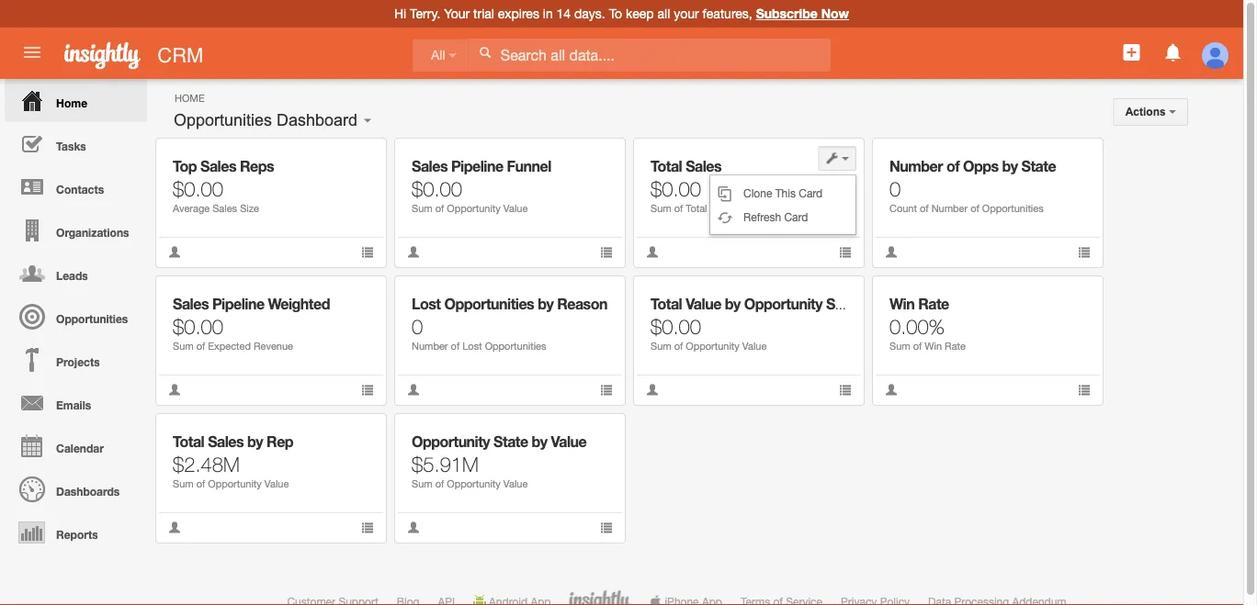 Task type: vqa. For each thing, say whether or not it's contained in the screenshot.
(65) 64367228 Link
no



Task type: locate. For each thing, give the bounding box(es) containing it.
home link
[[5, 79, 147, 122]]

by inside lost opportunities by reason 0 number of lost opportunities
[[538, 296, 554, 313]]

0 horizontal spatial win
[[890, 296, 915, 313]]

of down $5.91m
[[436, 479, 444, 491]]

hi terry. your trial expires in 14 days. to keep all your features, subscribe now
[[394, 6, 850, 21]]

0 vertical spatial win
[[890, 296, 915, 313]]

all
[[658, 6, 671, 21]]

wrench image for sum
[[348, 290, 361, 303]]

of left expected
[[196, 341, 205, 353]]

state for $0.00
[[827, 296, 861, 313]]

list image
[[838, 244, 850, 257], [600, 246, 613, 259], [1079, 246, 1091, 259], [1079, 384, 1091, 397]]

sum
[[412, 203, 433, 215], [651, 203, 672, 215], [173, 341, 194, 353], [651, 341, 672, 353], [890, 341, 911, 353], [173, 479, 194, 491], [412, 479, 433, 491]]

opportunity inside sales pipeline funnel $0.00 sum of opportunity value
[[447, 203, 501, 215]]

2 vertical spatial state
[[494, 434, 528, 451]]

$0.00 for sales pipeline weighted
[[173, 314, 223, 338]]

lost opportunities by reason 0 number of lost opportunities
[[412, 296, 608, 353]]

sales pipeline funnel $0.00 sum of opportunity value
[[412, 158, 552, 215]]

tasks
[[56, 140, 86, 153]]

leads link
[[5, 252, 147, 295]]

1 wrench image from the top
[[348, 152, 361, 165]]

user image
[[645, 244, 657, 257], [168, 246, 181, 259], [646, 384, 659, 397], [885, 384, 898, 397]]

total for of
[[651, 158, 682, 175]]

value inside total sales by rep $2.48m sum of opportunity value
[[265, 479, 289, 491]]

tasks link
[[5, 122, 147, 166]]

sales pipeline funnel link
[[412, 158, 552, 175]]

revenue
[[254, 341, 293, 353]]

$0.00 down total sales link on the right of the page
[[651, 177, 702, 200]]

1 horizontal spatial 0
[[890, 177, 901, 200]]

win
[[890, 296, 915, 313], [925, 341, 942, 353]]

0 vertical spatial wrench image
[[348, 152, 361, 165]]

$0.00 inside sales pipeline funnel $0.00 sum of opportunity value
[[412, 177, 463, 200]]

navigation
[[0, 79, 147, 554]]

dashboards
[[56, 485, 120, 498]]

of inside sales pipeline funnel $0.00 sum of opportunity value
[[436, 203, 444, 215]]

actions button
[[1114, 98, 1189, 126]]

of down $2.48m
[[196, 479, 205, 491]]

opportunity
[[447, 203, 501, 215], [745, 296, 823, 313], [686, 341, 740, 353], [412, 434, 490, 451], [208, 479, 262, 491], [447, 479, 501, 491]]

by
[[1003, 158, 1018, 175], [538, 296, 554, 313], [725, 296, 741, 313], [247, 434, 263, 451], [532, 434, 548, 451]]

0 vertical spatial lost
[[412, 296, 441, 313]]

1 horizontal spatial home
[[175, 92, 205, 104]]

top sales reps link
[[173, 158, 274, 175]]

dashboard
[[277, 111, 358, 130]]

of down number of opps by state link
[[971, 203, 980, 215]]

0 vertical spatial pipeline
[[451, 158, 503, 175]]

contacts
[[56, 183, 104, 196]]

list image
[[361, 246, 374, 259], [361, 384, 374, 397], [600, 384, 613, 397], [839, 384, 852, 397], [361, 522, 374, 535], [600, 522, 613, 535]]

1 horizontal spatial pipeline
[[451, 158, 503, 175]]

card
[[799, 187, 823, 200], [785, 211, 809, 223]]

number right count
[[932, 203, 968, 215]]

pipeline inside sales pipeline weighted $0.00 sum of expected revenue
[[212, 296, 264, 313]]

value
[[504, 203, 528, 215], [738, 203, 762, 215], [686, 296, 722, 313], [743, 341, 767, 353], [551, 434, 587, 451], [265, 479, 289, 491], [504, 479, 528, 491]]

opportunity inside total sales by rep $2.48m sum of opportunity value
[[208, 479, 262, 491]]

average
[[173, 203, 210, 215]]

0 horizontal spatial lost
[[412, 296, 441, 313]]

state for 0
[[1022, 158, 1057, 175]]

pipeline up expected
[[212, 296, 264, 313]]

list image for opps
[[1079, 246, 1091, 259]]

user image for lost opportunities by reason
[[407, 384, 420, 397]]

rate
[[919, 296, 950, 313], [945, 341, 966, 353]]

user image for sales pipeline weighted
[[168, 384, 181, 397]]

of down sales pipeline funnel link
[[436, 203, 444, 215]]

$0.00 inside top sales reps $0.00 average sales size
[[173, 177, 223, 200]]

of inside total sales $0.00 sum of total sales value
[[675, 203, 683, 215]]

1 vertical spatial wrench image
[[348, 290, 361, 303]]

in
[[543, 6, 553, 21]]

1 vertical spatial 0
[[412, 314, 423, 338]]

total sales by rep link
[[173, 434, 293, 451]]

opportunity state by value link
[[412, 434, 587, 451]]

$0.00 up expected
[[173, 314, 223, 338]]

home
[[175, 92, 205, 104], [56, 97, 87, 109]]

$0.00 down sales pipeline funnel link
[[412, 177, 463, 200]]

win up "0.00%"
[[890, 296, 915, 313]]

by for $0.00
[[725, 296, 741, 313]]

3 wrench image from the top
[[348, 428, 361, 441]]

wrench image
[[348, 152, 361, 165], [348, 290, 361, 303], [348, 428, 361, 441]]

by for 0
[[538, 296, 554, 313]]

all
[[431, 48, 446, 62]]

state inside opportunity state by value $5.91m sum of opportunity value
[[494, 434, 528, 451]]

of left opps
[[947, 158, 960, 175]]

pipeline inside sales pipeline funnel $0.00 sum of opportunity value
[[451, 158, 503, 175]]

number of opps by state 0 count of number of opportunities
[[890, 158, 1057, 215]]

0 horizontal spatial state
[[494, 434, 528, 451]]

$0.00 inside total value by opportunity state $0.00 sum of opportunity value
[[651, 314, 702, 338]]

number of opps by state link
[[890, 158, 1057, 175]]

card down this
[[785, 211, 809, 223]]

of down "0.00%"
[[914, 341, 922, 353]]

1 vertical spatial pipeline
[[212, 296, 264, 313]]

0 horizontal spatial 0
[[412, 314, 423, 338]]

$0.00 down 'total value by opportunity state' link
[[651, 314, 702, 338]]

1 vertical spatial lost
[[463, 341, 482, 353]]

trial
[[474, 6, 495, 21]]

total
[[651, 158, 682, 175], [686, 203, 708, 215], [651, 296, 682, 313], [173, 434, 204, 451]]

opportunities
[[174, 111, 272, 130], [983, 203, 1044, 215], [444, 296, 534, 313], [56, 313, 128, 325], [485, 341, 547, 353]]

sum inside opportunity state by value $5.91m sum of opportunity value
[[412, 479, 433, 491]]

state inside total value by opportunity state $0.00 sum of opportunity value
[[827, 296, 861, 313]]

0 vertical spatial 0
[[890, 177, 901, 200]]

by inside total sales by rep $2.48m sum of opportunity value
[[247, 434, 263, 451]]

opportunity down $5.91m
[[447, 479, 501, 491]]

0 horizontal spatial home
[[56, 97, 87, 109]]

1 horizontal spatial state
[[827, 296, 861, 313]]

lost
[[412, 296, 441, 313], [463, 341, 482, 353]]

list image for sum
[[361, 384, 374, 397]]

state inside number of opps by state 0 count of number of opportunities
[[1022, 158, 1057, 175]]

sum inside total sales by rep $2.48m sum of opportunity value
[[173, 479, 194, 491]]

by inside opportunity state by value $5.91m sum of opportunity value
[[532, 434, 548, 451]]

number
[[890, 158, 943, 175], [932, 203, 968, 215], [412, 341, 448, 353]]

$0.00 inside sales pipeline weighted $0.00 sum of expected revenue
[[173, 314, 223, 338]]

sales inside sales pipeline funnel $0.00 sum of opportunity value
[[412, 158, 448, 175]]

number inside lost opportunities by reason 0 number of lost opportunities
[[412, 341, 448, 353]]

total inside total value by opportunity state $0.00 sum of opportunity value
[[651, 296, 682, 313]]

card right this
[[799, 187, 823, 200]]

pipeline left the funnel
[[451, 158, 503, 175]]

user image for total
[[645, 244, 657, 257]]

number down lost opportunities by reason link
[[412, 341, 448, 353]]

wrench image right weighted
[[348, 290, 361, 303]]

win down "0.00%"
[[925, 341, 942, 353]]

wrench image right rep
[[348, 428, 361, 441]]

2 horizontal spatial state
[[1022, 158, 1057, 175]]

all link
[[413, 39, 468, 72]]

total for state
[[651, 296, 682, 313]]

size
[[240, 203, 259, 215]]

of down 'total value by opportunity state' link
[[675, 341, 683, 353]]

value inside total sales $0.00 sum of total sales value
[[738, 203, 762, 215]]

by inside number of opps by state 0 count of number of opportunities
[[1003, 158, 1018, 175]]

0 vertical spatial state
[[1022, 158, 1057, 175]]

total inside total sales by rep $2.48m sum of opportunity value
[[173, 434, 204, 451]]

of inside sales pipeline weighted $0.00 sum of expected revenue
[[196, 341, 205, 353]]

terry.
[[410, 6, 441, 21]]

$0.00 up average
[[173, 177, 223, 200]]

win rate 0.00% sum of win rate
[[890, 296, 966, 353]]

0
[[890, 177, 901, 200], [412, 314, 423, 338]]

wrench image down dashboard
[[348, 152, 361, 165]]

0 horizontal spatial pipeline
[[212, 296, 264, 313]]

rate up "0.00%"
[[919, 296, 950, 313]]

opportunity down sales pipeline funnel link
[[447, 203, 501, 215]]

home up tasks link
[[56, 97, 87, 109]]

0 vertical spatial card
[[799, 187, 823, 200]]

now
[[822, 6, 850, 21]]

list image for average
[[361, 246, 374, 259]]

number up count
[[890, 158, 943, 175]]

2 vertical spatial wrench image
[[348, 428, 361, 441]]

of down lost opportunities by reason link
[[451, 341, 460, 353]]

reps
[[240, 158, 274, 175]]

1 vertical spatial number
[[932, 203, 968, 215]]

$2.48m
[[173, 452, 240, 476]]

of inside win rate 0.00% sum of win rate
[[914, 341, 922, 353]]

2 wrench image from the top
[[348, 290, 361, 303]]

total sales link
[[651, 158, 722, 175]]

opportunity down $2.48m
[[208, 479, 262, 491]]

user image
[[407, 246, 420, 259], [885, 246, 898, 259], [168, 384, 181, 397], [407, 384, 420, 397], [168, 522, 181, 535], [407, 522, 420, 535]]

sales
[[200, 158, 236, 175], [412, 158, 448, 175], [686, 158, 722, 175], [213, 203, 237, 215], [710, 203, 735, 215], [173, 296, 209, 313], [208, 434, 244, 451]]

1 horizontal spatial lost
[[463, 341, 482, 353]]

notifications image
[[1163, 41, 1185, 63]]

$0.00
[[173, 177, 223, 200], [412, 177, 463, 200], [651, 177, 702, 200], [173, 314, 223, 338], [651, 314, 702, 338]]

1 vertical spatial state
[[827, 296, 861, 313]]

$0.00 inside total sales $0.00 sum of total sales value
[[651, 177, 702, 200]]

of
[[947, 158, 960, 175], [436, 203, 444, 215], [675, 203, 683, 215], [920, 203, 929, 215], [971, 203, 980, 215], [196, 341, 205, 353], [451, 341, 460, 353], [675, 341, 683, 353], [914, 341, 922, 353], [196, 479, 205, 491], [436, 479, 444, 491]]

home down crm
[[175, 92, 205, 104]]

by inside total value by opportunity state $0.00 sum of opportunity value
[[725, 296, 741, 313]]

user image for $0.00
[[646, 384, 659, 397]]

of down total sales link on the right of the page
[[675, 203, 683, 215]]

2 vertical spatial number
[[412, 341, 448, 353]]

list image for $2.48m
[[361, 522, 374, 535]]

days.
[[575, 6, 606, 21]]

crm
[[158, 43, 204, 67]]

wrench image
[[587, 152, 600, 165], [826, 152, 839, 165], [1065, 152, 1078, 165], [587, 290, 600, 303], [826, 290, 839, 303], [1065, 290, 1078, 303], [587, 428, 600, 441]]

1 vertical spatial win
[[925, 341, 942, 353]]

emails link
[[5, 382, 147, 425]]

pipeline for weighted
[[212, 296, 264, 313]]

expected
[[208, 341, 251, 353]]

clone this card button
[[711, 181, 856, 205]]

1 horizontal spatial win
[[925, 341, 942, 353]]

sum inside total sales $0.00 sum of total sales value
[[651, 203, 672, 215]]

rate down win rate link
[[945, 341, 966, 353]]



Task type: describe. For each thing, give the bounding box(es) containing it.
refresh card
[[744, 211, 809, 223]]

sum inside sales pipeline funnel $0.00 sum of opportunity value
[[412, 203, 433, 215]]

this
[[776, 187, 796, 200]]

projects link
[[5, 338, 147, 382]]

list image for $5.91m
[[600, 522, 613, 535]]

projects
[[56, 356, 100, 369]]

your
[[444, 6, 470, 21]]

top
[[173, 158, 197, 175]]

reports
[[56, 529, 98, 542]]

organizations
[[56, 226, 129, 239]]

opportunities inside number of opps by state 0 count of number of opportunities
[[983, 203, 1044, 215]]

opportunity up $5.91m
[[412, 434, 490, 451]]

user image for sales
[[168, 246, 181, 259]]

funnel
[[507, 158, 552, 175]]

total value by opportunity state $0.00 sum of opportunity value
[[651, 296, 861, 353]]

of inside total value by opportunity state $0.00 sum of opportunity value
[[675, 341, 683, 353]]

calendar
[[56, 442, 104, 455]]

list image for funnel
[[600, 246, 613, 259]]

sum inside sales pipeline weighted $0.00 sum of expected revenue
[[173, 341, 194, 353]]

14
[[557, 6, 571, 21]]

total value by opportunity state link
[[651, 296, 861, 313]]

1 vertical spatial card
[[785, 211, 809, 223]]

opportunity down 'total value by opportunity state' link
[[686, 341, 740, 353]]

user image for opportunity state by value
[[407, 522, 420, 535]]

$0.00 for top sales reps
[[173, 177, 223, 200]]

white image
[[479, 46, 492, 59]]

0 inside number of opps by state 0 count of number of opportunities
[[890, 177, 901, 200]]

total sales by rep $2.48m sum of opportunity value
[[173, 434, 293, 491]]

opportunity state by value $5.91m sum of opportunity value
[[412, 434, 587, 491]]

home inside navigation
[[56, 97, 87, 109]]

$0.00 for sales pipeline funnel
[[412, 177, 463, 200]]

pipeline for funnel
[[451, 158, 503, 175]]

value inside sales pipeline funnel $0.00 sum of opportunity value
[[504, 203, 528, 215]]

organizations link
[[5, 209, 147, 252]]

list image for state
[[839, 384, 852, 397]]

opps
[[964, 158, 999, 175]]

wrench image for $2.48m
[[348, 428, 361, 441]]

1 vertical spatial rate
[[945, 341, 966, 353]]

refresh card button
[[711, 205, 856, 229]]

keep
[[626, 6, 654, 21]]

subscribe
[[756, 6, 818, 21]]

by for $5.91m
[[532, 434, 548, 451]]

sum inside total value by opportunity state $0.00 sum of opportunity value
[[651, 341, 672, 353]]

emails
[[56, 399, 91, 412]]

features,
[[703, 6, 753, 21]]

sales inside sales pipeline weighted $0.00 sum of expected revenue
[[173, 296, 209, 313]]

rep
[[267, 434, 293, 451]]

sales inside total sales by rep $2.48m sum of opportunity value
[[208, 434, 244, 451]]

your
[[674, 6, 699, 21]]

user image for win
[[885, 384, 898, 397]]

to
[[609, 6, 623, 21]]

weighted
[[268, 296, 330, 313]]

expires
[[498, 6, 540, 21]]

leads
[[56, 269, 88, 282]]

list image for 0.00%
[[1079, 384, 1091, 397]]

actions
[[1126, 106, 1170, 118]]

hi
[[394, 6, 407, 21]]

by for $2.48m
[[247, 434, 263, 451]]

clone this card
[[744, 187, 823, 200]]

opportunities inside button
[[174, 111, 272, 130]]

total sales $0.00 sum of total sales value
[[651, 158, 762, 215]]

user image for sales pipeline funnel
[[407, 246, 420, 259]]

clone
[[744, 187, 773, 200]]

opportunities dashboard
[[174, 111, 358, 130]]

opportunities dashboard button
[[167, 107, 364, 134]]

reason
[[557, 296, 608, 313]]

of inside total sales by rep $2.48m sum of opportunity value
[[196, 479, 205, 491]]

reports link
[[5, 511, 147, 554]]

sales pipeline weighted link
[[173, 296, 330, 313]]

count
[[890, 203, 918, 215]]

calendar link
[[5, 425, 147, 468]]

top sales reps $0.00 average sales size
[[173, 158, 274, 215]]

list image for 0
[[600, 384, 613, 397]]

of right count
[[920, 203, 929, 215]]

0.00%
[[890, 314, 945, 338]]

of inside lost opportunities by reason 0 number of lost opportunities
[[451, 341, 460, 353]]

dashboards link
[[5, 468, 147, 511]]

navigation containing home
[[0, 79, 147, 554]]

wrench image for average
[[348, 152, 361, 165]]

0 inside lost opportunities by reason 0 number of lost opportunities
[[412, 314, 423, 338]]

sales pipeline weighted $0.00 sum of expected revenue
[[173, 296, 330, 353]]

sum inside win rate 0.00% sum of win rate
[[890, 341, 911, 353]]

$5.91m
[[412, 452, 479, 476]]

subscribe now link
[[756, 6, 850, 21]]

opportunities link
[[5, 295, 147, 338]]

total for $2.48m
[[173, 434, 204, 451]]

user image for number of opps by state
[[885, 246, 898, 259]]

list image for $0.00
[[838, 244, 850, 257]]

of inside opportunity state by value $5.91m sum of opportunity value
[[436, 479, 444, 491]]

contacts link
[[5, 166, 147, 209]]

Search all data.... text field
[[469, 39, 831, 72]]

lost opportunities by reason link
[[412, 296, 608, 313]]

win rate link
[[890, 296, 950, 313]]

user image for total sales by rep
[[168, 522, 181, 535]]

refresh
[[744, 211, 782, 223]]

opportunity down the refresh card button
[[745, 296, 823, 313]]

0 vertical spatial rate
[[919, 296, 950, 313]]

0 vertical spatial number
[[890, 158, 943, 175]]



